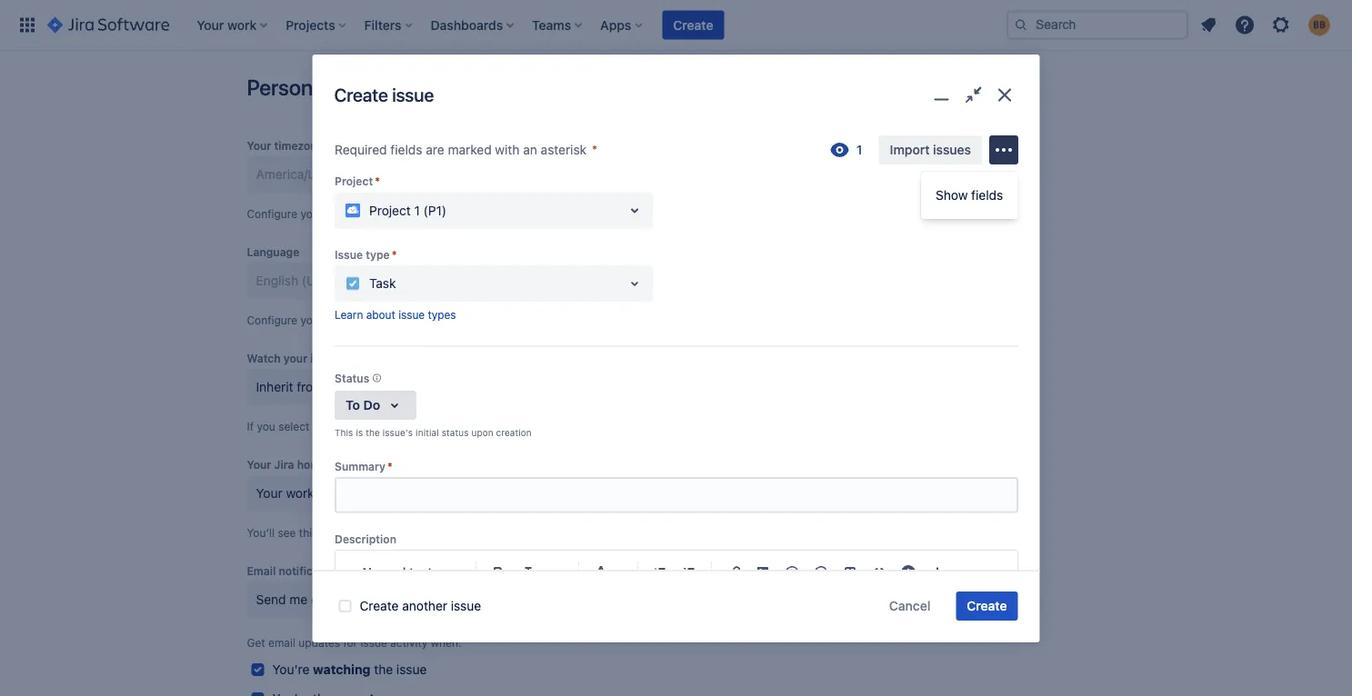 Task type: locate. For each thing, give the bounding box(es) containing it.
1 open image from the top
[[624, 200, 646, 221]]

2 open image from the top
[[624, 273, 646, 295]]

homepage
[[297, 459, 354, 471]]

updates
[[299, 637, 340, 650]]

the inside create issue dialog
[[365, 428, 380, 438]]

an
[[523, 142, 537, 157]]

your
[[301, 207, 323, 220], [433, 207, 456, 220], [301, 314, 323, 327], [433, 314, 456, 327], [284, 352, 308, 365]]

with
[[495, 142, 519, 157]]

page right profile
[[541, 314, 568, 327]]

your down personal
[[247, 139, 271, 152]]

1 horizontal spatial email
[[311, 593, 342, 608]]

1 configure from the top
[[247, 207, 298, 220]]

code snippet image
[[868, 562, 890, 584]]

settings left '(p1)'
[[377, 207, 418, 220]]

add image, video, or file image
[[752, 562, 774, 584]]

to
[[345, 398, 360, 413]]

show fields button
[[922, 177, 1018, 214]]

create issue dialog
[[313, 55, 1040, 697]]

inherit
[[256, 380, 293, 395]]

1
[[414, 203, 420, 218]]

0 vertical spatial issues
[[933, 142, 971, 157]]

status
[[441, 428, 469, 438]]

show fields
[[936, 188, 1004, 203]]

timezone down the 'project *'
[[326, 207, 374, 220]]

0 horizontal spatial email
[[268, 637, 296, 650]]

settings for language
[[377, 314, 418, 327]]

fields
[[390, 142, 422, 157], [972, 188, 1004, 203]]

1 vertical spatial in
[[421, 314, 430, 327]]

language
[[326, 314, 373, 327]]

emoji image
[[810, 562, 832, 584]]

1 vertical spatial activity
[[390, 637, 428, 650]]

learn about issue types link
[[334, 308, 456, 321]]

email
[[247, 565, 276, 578]]

normal text button
[[353, 553, 468, 593]]

your for timezone
[[301, 207, 323, 220]]

watching
[[313, 663, 371, 678]]

your for language
[[301, 314, 323, 327]]

issues right creation
[[533, 420, 565, 433]]

0 vertical spatial create button
[[663, 10, 725, 40]]

status
[[334, 372, 369, 385]]

None text field
[[336, 479, 1017, 512]]

the down get email updates for issue activity when:
[[374, 663, 393, 678]]

required
[[334, 142, 387, 157]]

email
[[311, 593, 342, 608], [268, 637, 296, 650]]

activity left when:
[[390, 637, 428, 650]]

1 vertical spatial page
[[321, 527, 347, 540]]

create inside primary element
[[674, 17, 714, 32]]

0 vertical spatial project
[[334, 175, 373, 188]]

jira software image
[[47, 14, 169, 36], [47, 14, 169, 36]]

when
[[350, 527, 377, 540]]

0 vertical spatial timezone
[[274, 139, 324, 152]]

0 vertical spatial open image
[[624, 200, 646, 221]]

create button
[[663, 10, 725, 40], [957, 592, 1019, 621]]

page right "this"
[[321, 527, 347, 540]]

0 vertical spatial select
[[279, 420, 310, 433]]

watch your issues
[[247, 352, 345, 365]]

2 in from the top
[[421, 314, 430, 327]]

configure up language
[[247, 207, 298, 220]]

notifications up me
[[279, 565, 346, 578]]

timezone
[[274, 139, 324, 152], [326, 207, 374, 220]]

send
[[256, 593, 286, 608]]

fields right show
[[972, 188, 1004, 203]]

create
[[674, 17, 714, 32], [334, 84, 388, 105], [360, 599, 399, 614], [967, 599, 1008, 614]]

issues right "import"
[[933, 142, 971, 157]]

settings
[[334, 75, 410, 100], [377, 207, 418, 220], [377, 314, 418, 327], [496, 314, 538, 327], [367, 380, 414, 395]]

1 vertical spatial your
[[247, 459, 271, 471]]

*
[[592, 142, 598, 157], [375, 175, 380, 188], [391, 248, 397, 261], [387, 460, 392, 473]]

0 vertical spatial fields
[[390, 142, 422, 157]]

in
[[421, 207, 430, 220], [421, 314, 430, 327], [421, 527, 430, 540]]

select up your jira homepage
[[279, 420, 310, 433]]

you right "if"
[[257, 420, 276, 433]]

issue down description
[[367, 565, 395, 578]]

timezone down personal
[[274, 139, 324, 152]]

settings down task
[[377, 314, 418, 327]]

email right get
[[268, 637, 296, 650]]

* right asterisk
[[592, 142, 598, 157]]

send me email notifications
[[256, 593, 418, 608]]

0 horizontal spatial create button
[[663, 10, 725, 40]]

configure for configure your timezone settings in your
[[247, 207, 298, 220]]

1 vertical spatial create button
[[957, 592, 1019, 621]]

minimize image
[[929, 82, 955, 108]]

email right me
[[311, 593, 342, 608]]

upon
[[471, 428, 493, 438]]

learn about issue types
[[334, 308, 456, 321]]

2 vertical spatial in
[[421, 527, 430, 540]]

text
[[409, 566, 432, 581]]

normal text
[[362, 566, 432, 581]]

settings right profile
[[496, 314, 538, 327]]

1 horizontal spatial issues
[[533, 420, 565, 433]]

your up your work
[[247, 459, 271, 471]]

0 horizontal spatial issues
[[311, 352, 345, 365]]

select right or
[[447, 527, 478, 540]]

1 horizontal spatial page
[[541, 314, 568, 327]]

for down description
[[349, 565, 364, 578]]

primary element
[[11, 0, 1007, 50]]

initial
[[415, 428, 439, 438]]

discard & close image
[[992, 82, 1019, 108]]

jira left logo.
[[501, 527, 519, 540]]

configure up watch
[[247, 314, 298, 327]]

are
[[426, 142, 444, 157]]

your
[[247, 139, 271, 152], [247, 459, 271, 471], [256, 486, 283, 501]]

asterisk
[[541, 142, 587, 157]]

enabled,
[[313, 420, 357, 433]]

cancel button
[[879, 592, 942, 621]]

1 vertical spatial notifications
[[346, 593, 418, 608]]

interact
[[590, 420, 630, 433]]

project 1 (p1)
[[369, 203, 446, 218]]

you left the log
[[380, 527, 399, 540]]

1 vertical spatial issues
[[311, 352, 345, 365]]

description
[[334, 533, 396, 546]]

2 horizontal spatial issues
[[933, 142, 971, 157]]

in for timezone
[[421, 207, 430, 220]]

1 vertical spatial jira
[[501, 527, 519, 540]]

the
[[513, 420, 530, 433], [365, 428, 380, 438], [481, 527, 497, 540], [374, 663, 393, 678]]

more image
[[993, 139, 1015, 161]]

0 horizontal spatial page
[[321, 527, 347, 540]]

settings for global
[[367, 380, 414, 395]]

in left or
[[421, 527, 430, 540]]

0 vertical spatial page
[[541, 314, 568, 327]]

profile
[[459, 314, 493, 327]]

type
[[366, 248, 390, 261]]

your left work
[[256, 486, 283, 501]]

1 vertical spatial project
[[369, 203, 411, 218]]

issues up inherit from global settings
[[311, 352, 345, 365]]

0 vertical spatial configure
[[247, 207, 298, 220]]

0 horizontal spatial fields
[[390, 142, 422, 157]]

inherit from global settings
[[256, 380, 414, 395]]

issue's
[[382, 428, 413, 438]]

2 configure from the top
[[247, 314, 298, 327]]

1 vertical spatial configure
[[247, 314, 298, 327]]

fields left "are"
[[390, 142, 422, 157]]

the right is
[[365, 428, 380, 438]]

learn
[[334, 308, 363, 321]]

settings up the do
[[367, 380, 414, 395]]

mention image
[[781, 562, 803, 584]]

activity up create another issue
[[398, 565, 438, 578]]

2 vertical spatial your
[[256, 486, 283, 501]]

info panel image
[[898, 562, 919, 584]]

1 vertical spatial open image
[[624, 273, 646, 295]]

you'll see this page when you log in or select the jira logo.
[[247, 527, 548, 540]]

0 horizontal spatial select
[[279, 420, 310, 433]]

0 vertical spatial email
[[311, 593, 342, 608]]

0 vertical spatial in
[[421, 207, 430, 220]]

project for project *
[[334, 175, 373, 188]]

open image
[[624, 200, 646, 221], [624, 273, 646, 295]]

page
[[541, 314, 568, 327], [321, 527, 347, 540]]

0 vertical spatial jira
[[274, 459, 294, 471]]

issue
[[392, 84, 434, 105], [398, 308, 425, 321], [367, 565, 395, 578], [451, 599, 481, 614], [361, 637, 387, 650], [397, 663, 427, 678]]

issues inside create issue dialog
[[933, 142, 971, 157]]

project down required
[[334, 175, 373, 188]]

this
[[334, 428, 353, 438]]

numbered list ⌘⇧7 image
[[678, 562, 700, 584]]

0 vertical spatial your
[[247, 139, 271, 152]]

1 vertical spatial fields
[[972, 188, 1004, 203]]

1 in from the top
[[421, 207, 430, 220]]

to do
[[345, 398, 380, 413]]

log
[[402, 527, 418, 540]]

1 vertical spatial email
[[268, 637, 296, 650]]

0 horizontal spatial jira
[[274, 459, 294, 471]]

issue right another
[[451, 599, 481, 614]]

1 vertical spatial select
[[447, 527, 478, 540]]

import
[[890, 142, 930, 157]]

settings up required
[[334, 75, 410, 100]]

for up you're watching the issue
[[343, 637, 358, 650]]

search image
[[1014, 18, 1029, 32]]

project left 1
[[369, 203, 411, 218]]

you're
[[272, 663, 310, 678]]

1 horizontal spatial timezone
[[326, 207, 374, 220]]

for
[[349, 565, 364, 578], [343, 637, 358, 650]]

open image for project 1 (p1)
[[624, 200, 646, 221]]

activity
[[398, 565, 438, 578], [390, 637, 428, 650]]

notifications
[[279, 565, 346, 578], [346, 593, 418, 608]]

jira up your work
[[274, 459, 294, 471]]

notifications down normal on the left bottom of page
[[346, 593, 418, 608]]

your for personal settings
[[247, 139, 271, 152]]

cancel
[[890, 599, 931, 614]]

1 horizontal spatial create button
[[957, 592, 1019, 621]]

you're watching the issue
[[272, 663, 427, 678]]

create button inside dialog
[[957, 592, 1019, 621]]

marked
[[448, 142, 491, 157]]

settings for timezone
[[377, 207, 418, 220]]

in right 1
[[421, 207, 430, 220]]

fields inside button
[[972, 188, 1004, 203]]

issue
[[334, 248, 363, 261]]

project
[[334, 175, 373, 188], [369, 203, 411, 218]]

in right the about
[[421, 314, 430, 327]]

1 horizontal spatial fields
[[972, 188, 1004, 203]]

project for project 1 (p1)
[[369, 203, 411, 218]]



Task type: describe. For each thing, give the bounding box(es) containing it.
issue up you're watching the issue
[[361, 637, 387, 650]]

when:
[[431, 637, 462, 650]]

you left will
[[360, 420, 379, 433]]

'watch'
[[473, 420, 510, 433]]

2 vertical spatial issues
[[533, 420, 565, 433]]

another
[[402, 599, 448, 614]]

more formatting image
[[545, 562, 567, 584]]

you'll
[[247, 527, 275, 540]]

your for your jira homepage
[[256, 486, 283, 501]]

* right summary
[[387, 460, 392, 473]]

see
[[278, 527, 296, 540]]

project *
[[334, 175, 380, 188]]

task
[[369, 276, 396, 291]]

fields for show
[[972, 188, 1004, 203]]

fields for required
[[390, 142, 422, 157]]

your work
[[256, 486, 314, 501]]

0 vertical spatial notifications
[[279, 565, 346, 578]]

issue type *
[[334, 248, 397, 261]]

from
[[297, 380, 324, 395]]

exit full screen image
[[961, 82, 987, 108]]

1 vertical spatial timezone
[[326, 207, 374, 220]]

the right 'watch'
[[513, 420, 530, 433]]

this
[[299, 527, 318, 540]]

is
[[356, 428, 363, 438]]

show
[[936, 188, 968, 203]]

logo.
[[522, 527, 548, 540]]

personal settings
[[247, 75, 410, 100]]

3 in from the top
[[421, 527, 430, 540]]

create another issue
[[360, 599, 481, 614]]

create issue
[[334, 84, 434, 105]]

link image
[[723, 562, 745, 584]]

your jira homepage
[[247, 459, 354, 471]]

1 horizontal spatial select
[[447, 527, 478, 540]]

work
[[286, 486, 314, 501]]

normal
[[362, 566, 406, 581]]

you left interact
[[568, 420, 587, 433]]

Search field
[[1007, 10, 1189, 40]]

0 horizontal spatial timezone
[[274, 139, 324, 152]]

automatically
[[401, 420, 470, 433]]

required fields are marked with an asterisk *
[[334, 142, 598, 157]]

create button inside primary element
[[663, 10, 725, 40]]

if you select enabled, you will automatically 'watch' the issues you interact with.
[[247, 420, 657, 433]]

about
[[366, 308, 395, 321]]

to do button
[[334, 391, 416, 420]]

create banner
[[0, 0, 1353, 51]]

configure your language settings in your profile settings page
[[247, 314, 568, 327]]

summary
[[334, 460, 385, 473]]

0 vertical spatial for
[[349, 565, 364, 578]]

if
[[247, 420, 254, 433]]

or
[[433, 527, 444, 540]]

configure for configure your language settings in your profile settings page
[[247, 314, 298, 327]]

issue down get email updates for issue activity when:
[[397, 663, 427, 678]]

italic ⌘i image
[[516, 562, 538, 584]]

do
[[363, 398, 380, 413]]

language
[[247, 246, 300, 258]]

will
[[382, 420, 398, 433]]

summary *
[[334, 460, 392, 473]]

types
[[428, 308, 456, 321]]

configure your timezone settings in your
[[247, 207, 456, 220]]

this is the issue's initial status upon creation
[[334, 428, 532, 438]]

your timezone
[[247, 139, 324, 152]]

table image
[[839, 562, 861, 584]]

1 vertical spatial for
[[343, 637, 358, 650]]

your for issues
[[284, 352, 308, 365]]

1 horizontal spatial jira
[[501, 527, 519, 540]]

import issues
[[890, 142, 971, 157]]

(p1)
[[423, 203, 446, 218]]

in for language
[[421, 314, 430, 327]]

global
[[328, 380, 363, 395]]

0 vertical spatial activity
[[398, 565, 438, 578]]

bold ⌘b image
[[487, 562, 509, 584]]

open image for task
[[624, 273, 646, 295]]

get
[[247, 637, 265, 650]]

with.
[[633, 420, 657, 433]]

personal
[[247, 75, 329, 100]]

import issues link
[[879, 135, 982, 164]]

issue left types
[[398, 308, 425, 321]]

watch
[[247, 352, 281, 365]]

none text field inside create issue dialog
[[336, 479, 1017, 512]]

email notifications for issue activity
[[247, 565, 438, 578]]

* down required
[[375, 175, 380, 188]]

* right the type
[[391, 248, 397, 261]]

the up bold ⌘b image
[[481, 527, 497, 540]]

info image
[[369, 371, 384, 386]]

get email updates for issue activity when:
[[247, 637, 462, 650]]

issue up "are"
[[392, 84, 434, 105]]

me
[[290, 593, 308, 608]]

creation
[[496, 428, 532, 438]]

profile settings page link
[[459, 311, 568, 329]]

bullet list ⌘⇧8 image
[[649, 562, 671, 584]]



Task type: vqa. For each thing, say whether or not it's contained in the screenshot.
creation
yes



